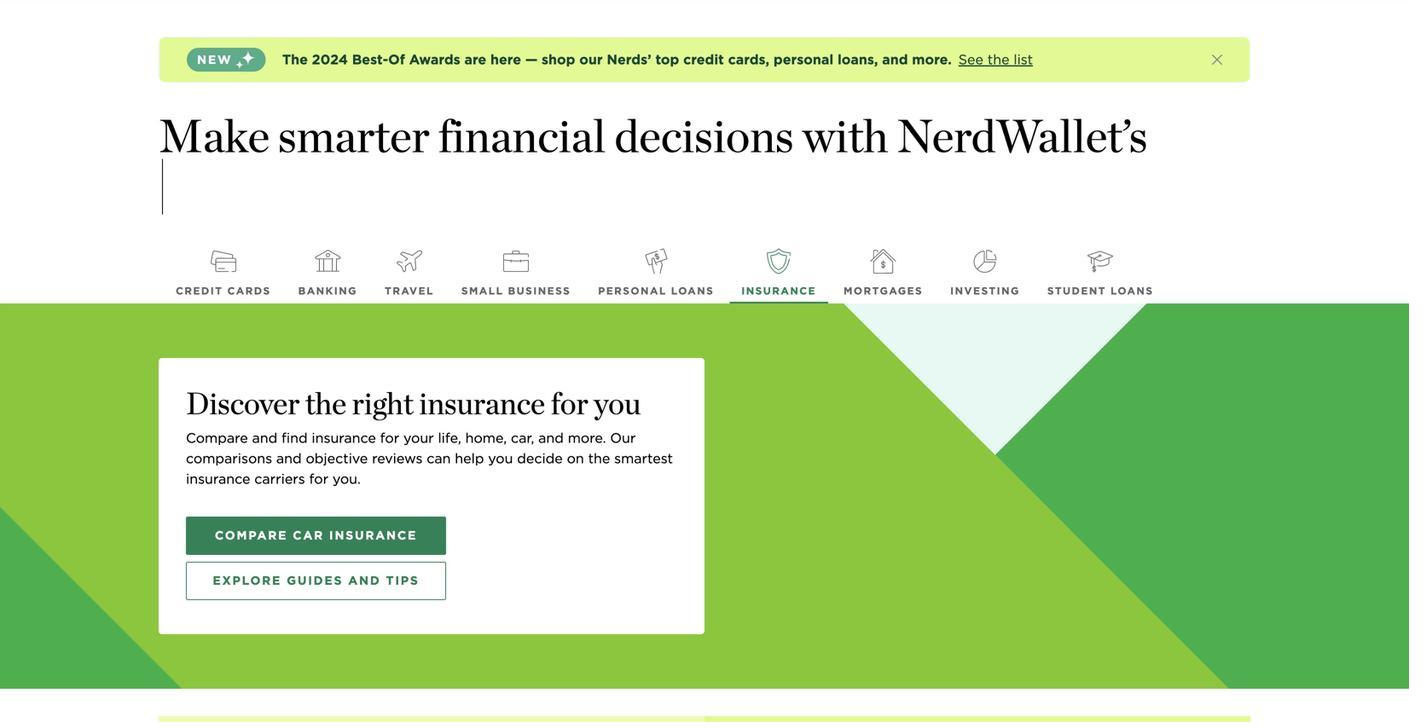 Task type: locate. For each thing, give the bounding box(es) containing it.
objective
[[306, 451, 368, 467]]

1 horizontal spatial loans
[[1111, 285, 1154, 297]]

travel button
[[371, 240, 448, 304]]

insurance up objective
[[312, 430, 376, 447]]

shop
[[542, 51, 575, 68]]

loans
[[671, 285, 714, 297], [1111, 285, 1154, 297]]

discover
[[186, 385, 300, 422]]

the right on
[[588, 451, 610, 467]]

discover the right insurance for you compare and find insurance for your life, home, car, and more. our comparisons and objective reviews can help you decide on the smartest insurance carriers for you.
[[186, 385, 673, 488]]

for up reviews
[[380, 430, 399, 447]]

loans right personal
[[671, 285, 714, 297]]

mortgages button
[[830, 240, 937, 304]]

insurance up home,
[[419, 385, 545, 422]]

insurance up tips
[[329, 529, 417, 543]]

reviews
[[372, 451, 423, 467]]

student loans
[[1047, 285, 1154, 297]]

more. up on
[[568, 430, 606, 447]]

tab list containing credit cards
[[162, 240, 1254, 304]]

0 horizontal spatial the
[[305, 385, 346, 422]]

1 vertical spatial more.
[[568, 430, 606, 447]]

comparisons
[[186, 451, 272, 467]]

1 vertical spatial you
[[488, 451, 513, 467]]

—
[[525, 51, 538, 68]]

see the list link
[[959, 51, 1033, 68]]

see
[[959, 51, 984, 68]]

0 vertical spatial the
[[988, 51, 1010, 68]]

investing
[[950, 285, 1020, 297]]

0 vertical spatial you
[[594, 385, 641, 422]]

you down home,
[[488, 451, 513, 467]]

the
[[988, 51, 1010, 68], [305, 385, 346, 422], [588, 451, 610, 467]]

compare
[[186, 430, 248, 447]]

0 horizontal spatial more.
[[568, 430, 606, 447]]

1 horizontal spatial you
[[594, 385, 641, 422]]

2 loans from the left
[[1111, 285, 1154, 297]]

mortgages
[[844, 285, 923, 297]]

student loans button
[[1034, 240, 1167, 304]]

make
[[159, 108, 270, 164]]

help
[[455, 451, 484, 467]]

personal loans button
[[585, 240, 728, 304]]

loans for personal loans
[[671, 285, 714, 297]]

and down find at the left bottom
[[276, 451, 302, 467]]

home,
[[465, 430, 507, 447]]

you up our
[[594, 385, 641, 422]]

are
[[464, 51, 486, 68]]

you.
[[333, 471, 361, 488]]

for
[[551, 385, 588, 422], [380, 430, 399, 447], [309, 471, 329, 488]]

0 vertical spatial for
[[551, 385, 588, 422]]

for down objective
[[309, 471, 329, 488]]

0 horizontal spatial loans
[[671, 285, 714, 297]]

the left list
[[988, 51, 1010, 68]]

2 horizontal spatial for
[[551, 385, 588, 422]]

more. inside discover the right insurance for you compare and find insurance for your life, home, car, and more. our comparisons and objective reviews can help you decide on the smartest insurance carriers for you.
[[568, 430, 606, 447]]

loans right student
[[1111, 285, 1154, 297]]

list
[[1014, 51, 1033, 68]]

our
[[579, 51, 603, 68]]

for up on
[[551, 385, 588, 422]]

carriers
[[254, 471, 305, 488]]

2 horizontal spatial the
[[988, 51, 1010, 68]]

insurance
[[419, 385, 545, 422], [312, 430, 376, 447], [186, 471, 250, 488], [329, 529, 417, 543]]

1 vertical spatial for
[[380, 430, 399, 447]]

1 loans from the left
[[671, 285, 714, 297]]

compare car insurance link
[[186, 517, 446, 555]]

our
[[610, 430, 636, 447]]

and
[[882, 51, 908, 68], [252, 430, 277, 447], [538, 430, 564, 447], [276, 451, 302, 467], [348, 574, 381, 588]]

1 horizontal spatial more.
[[912, 51, 952, 68]]

of
[[388, 51, 405, 68]]

travel
[[385, 285, 434, 297]]

personal
[[774, 51, 834, 68]]

tab list
[[162, 240, 1254, 304]]

financial
[[438, 108, 606, 164]]

you
[[594, 385, 641, 422], [488, 451, 513, 467]]

more.
[[912, 51, 952, 68], [568, 430, 606, 447]]

can
[[427, 451, 451, 467]]

top
[[656, 51, 679, 68]]

small business
[[461, 285, 571, 297]]

the up find at the left bottom
[[305, 385, 346, 422]]

1 horizontal spatial the
[[588, 451, 610, 467]]

and left find at the left bottom
[[252, 430, 277, 447]]

personal
[[598, 285, 667, 297]]

decide
[[517, 451, 563, 467]]

on
[[567, 451, 584, 467]]

awards
[[409, 51, 460, 68]]

your
[[404, 430, 434, 447]]

explore guides and tips link
[[186, 562, 446, 601]]

0 horizontal spatial for
[[309, 471, 329, 488]]

0 horizontal spatial you
[[488, 451, 513, 467]]

more. left see
[[912, 51, 952, 68]]

credit
[[683, 51, 724, 68]]



Task type: describe. For each thing, give the bounding box(es) containing it.
2024
[[312, 51, 348, 68]]

smartest
[[614, 451, 673, 467]]

and right the loans,
[[882, 51, 908, 68]]

explore
[[213, 574, 282, 588]]

decisions
[[615, 108, 794, 164]]

personal loans
[[598, 285, 714, 297]]

small
[[461, 285, 504, 297]]

find
[[282, 430, 308, 447]]

business
[[508, 285, 571, 297]]

1 horizontal spatial for
[[380, 430, 399, 447]]

student
[[1047, 285, 1106, 297]]

banking button
[[285, 240, 371, 304]]

0 vertical spatial more.
[[912, 51, 952, 68]]

tips
[[386, 574, 419, 588]]

cards,
[[728, 51, 770, 68]]

compare car insurance
[[215, 529, 417, 543]]

explore guides and tips
[[213, 574, 419, 588]]

insurance down comparisons
[[186, 471, 250, 488]]

insurance button
[[728, 240, 830, 304]]

banking
[[298, 285, 357, 297]]

and left tips
[[348, 574, 381, 588]]

credit cards
[[176, 285, 271, 297]]

nerdwallet's
[[897, 108, 1148, 164]]

nerds'
[[607, 51, 652, 68]]

best-
[[352, 51, 388, 68]]

with
[[803, 108, 888, 164]]

cards
[[227, 285, 271, 297]]

new
[[197, 52, 232, 67]]

loans,
[[838, 51, 878, 68]]

the 2024 best-of awards are here — shop our nerds' top credit cards, personal loans, and more. see the list
[[282, 51, 1033, 68]]

and up decide
[[538, 430, 564, 447]]

compare
[[215, 529, 288, 543]]

1 vertical spatial the
[[305, 385, 346, 422]]

2 vertical spatial the
[[588, 451, 610, 467]]

credit
[[176, 285, 223, 297]]

loans for student loans
[[1111, 285, 1154, 297]]

smarter
[[278, 108, 430, 164]]

car
[[293, 529, 324, 543]]

credit cards button
[[162, 240, 285, 304]]

here
[[491, 51, 521, 68]]

2 vertical spatial for
[[309, 471, 329, 488]]

right
[[352, 385, 413, 422]]

small business button
[[448, 240, 585, 304]]

insurance
[[742, 285, 816, 297]]

car,
[[511, 430, 534, 447]]

life,
[[438, 430, 461, 447]]

make smarter financial decisions with nerdwallet's
[[159, 108, 1148, 164]]

the
[[282, 51, 308, 68]]

investing button
[[937, 240, 1034, 304]]

guides
[[287, 574, 343, 588]]



Task type: vqa. For each thing, say whether or not it's contained in the screenshot.
and
yes



